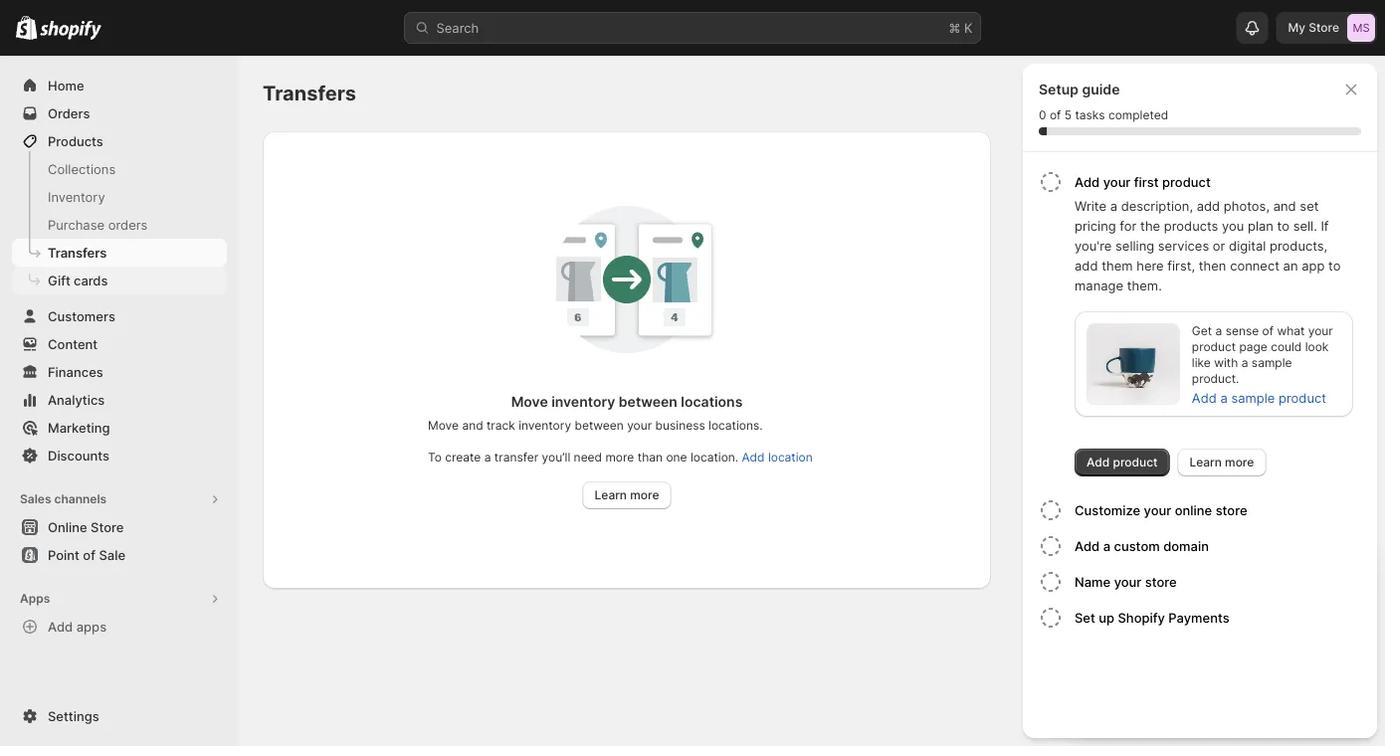Task type: locate. For each thing, give the bounding box(es) containing it.
your trial just started element
[[1071, 599, 1370, 731]]

add up name
[[1075, 538, 1100, 554]]

trial up ends
[[1139, 565, 1174, 589]]

0 vertical spatial and
[[1274, 198, 1297, 213]]

between up need
[[575, 419, 624, 433]]

1 horizontal spatial of
[[1050, 108, 1061, 122]]

digital
[[1229, 238, 1266, 253]]

to
[[1278, 218, 1290, 233], [1329, 258, 1341, 273]]

of up page
[[1263, 324, 1274, 338]]

learn more link up customize your online store button
[[1178, 449, 1266, 477]]

of left sale
[[83, 547, 96, 563]]

a right create
[[484, 450, 491, 465]]

1 horizontal spatial learn more
[[1190, 455, 1254, 470]]

1 vertical spatial learn more
[[595, 488, 659, 503]]

to left sell.
[[1278, 218, 1290, 233]]

of for sale
[[83, 547, 96, 563]]

learn up online
[[1190, 455, 1222, 470]]

your left first
[[1104, 174, 1131, 190]]

0 horizontal spatial transfers
[[48, 245, 107, 260]]

0 horizontal spatial to
[[1278, 218, 1290, 233]]

1 horizontal spatial add
[[1197, 198, 1220, 213]]

a right get
[[1216, 324, 1223, 338]]

0 vertical spatial store
[[1216, 503, 1248, 518]]

1 vertical spatial learn
[[595, 488, 627, 503]]

purchase
[[48, 217, 105, 232]]

of left the 5
[[1050, 108, 1061, 122]]

you'll
[[542, 450, 571, 465]]

trial down name your store
[[1122, 601, 1145, 617]]

set up shopify payments button
[[1075, 600, 1370, 636]]

name
[[1075, 574, 1111, 590]]

add a sample product button
[[1180, 384, 1339, 412]]

or
[[1213, 238, 1226, 253]]

get
[[1192, 324, 1212, 338]]

1 horizontal spatial move
[[511, 394, 548, 411]]

a right the write
[[1110, 198, 1118, 213]]

your trial just started
[[1091, 565, 1288, 589]]

add for add product
[[1087, 455, 1110, 470]]

0
[[1039, 108, 1047, 122]]

sample down 'product.'
[[1232, 390, 1275, 406]]

you
[[1222, 218, 1244, 233]]

domain
[[1164, 538, 1209, 554]]

0 vertical spatial move
[[511, 394, 548, 411]]

1 vertical spatial sample
[[1232, 390, 1275, 406]]

your inside your trial just started element
[[1091, 601, 1119, 617]]

plan
[[1248, 218, 1274, 233]]

your down custom
[[1091, 565, 1133, 589]]

purchase orders
[[48, 217, 148, 232]]

one
[[666, 450, 687, 465]]

page
[[1240, 340, 1268, 354]]

0 vertical spatial to
[[1278, 218, 1290, 233]]

1 vertical spatial store
[[91, 520, 124, 535]]

business
[[656, 419, 705, 433]]

0 vertical spatial your
[[1091, 565, 1133, 589]]

store up ends
[[1145, 574, 1177, 590]]

0 horizontal spatial of
[[83, 547, 96, 563]]

store inside button
[[91, 520, 124, 535]]

store right my
[[1309, 20, 1340, 35]]

location
[[768, 450, 813, 465]]

a
[[1110, 198, 1118, 213], [1216, 324, 1223, 338], [1242, 356, 1249, 370], [1221, 390, 1228, 406], [484, 450, 491, 465], [1104, 538, 1111, 554]]

locations.
[[709, 419, 763, 433]]

2 horizontal spatial of
[[1263, 324, 1274, 338]]

add down locations.
[[742, 450, 765, 465]]

customers link
[[12, 303, 227, 330]]

first
[[1134, 174, 1159, 190]]

store up sale
[[91, 520, 124, 535]]

store up the add a custom domain button
[[1216, 503, 1248, 518]]

your down move inventory between locations at the bottom of the page
[[627, 419, 652, 433]]

1 vertical spatial add
[[1075, 258, 1098, 273]]

transfers link
[[12, 239, 227, 267]]

4
[[1270, 601, 1278, 617]]

1 vertical spatial inventory
[[519, 419, 571, 433]]

0 vertical spatial learn
[[1190, 455, 1222, 470]]

description,
[[1121, 198, 1193, 213]]

add down 'product.'
[[1192, 390, 1217, 406]]

a down 'product.'
[[1221, 390, 1228, 406]]

1 vertical spatial transfers
[[48, 245, 107, 260]]

track
[[487, 419, 515, 433]]

mark customize your online store as done image
[[1039, 499, 1063, 523]]

1 vertical spatial move
[[428, 419, 459, 433]]

0 horizontal spatial learn more
[[595, 488, 659, 503]]

0 vertical spatial learn more
[[1190, 455, 1254, 470]]

1 vertical spatial and
[[462, 419, 483, 433]]

2 your from the top
[[1091, 601, 1119, 617]]

of for 5
[[1050, 108, 1061, 122]]

set
[[1075, 610, 1096, 626]]

finances link
[[12, 358, 227, 386]]

like
[[1192, 356, 1211, 370]]

move
[[511, 394, 548, 411], [428, 419, 459, 433]]

shopify image
[[40, 20, 102, 40]]

a inside write a description, add photos, and set pricing for the products you plan to sell. if you're selling services or digital products, add them here first, then connect an app to manage them.
[[1110, 198, 1118, 213]]

0 vertical spatial add
[[1197, 198, 1220, 213]]

and left set
[[1274, 198, 1297, 213]]

1 horizontal spatial store
[[1309, 20, 1340, 35]]

online store
[[48, 520, 124, 535]]

0 vertical spatial learn more link
[[1178, 449, 1266, 477]]

your for add your first product
[[1104, 174, 1131, 190]]

orders link
[[12, 100, 227, 127]]

1 vertical spatial your
[[1091, 601, 1119, 617]]

home link
[[12, 72, 227, 100]]

your left online
[[1144, 503, 1172, 518]]

add inside button
[[1075, 538, 1100, 554]]

1 horizontal spatial to
[[1329, 258, 1341, 273]]

analytics link
[[12, 386, 227, 414]]

product up the 'customize your online store'
[[1113, 455, 1158, 470]]

add up customize
[[1087, 455, 1110, 470]]

manage
[[1075, 278, 1124, 293]]

add apps button
[[12, 613, 227, 641]]

product inside button
[[1163, 174, 1211, 190]]

1 horizontal spatial learn
[[1190, 455, 1222, 470]]

store
[[1309, 20, 1340, 35], [91, 520, 124, 535]]

for
[[1120, 218, 1137, 233]]

of inside "link"
[[83, 547, 96, 563]]

add left apps
[[48, 619, 73, 635]]

point of sale
[[48, 547, 125, 563]]

mark name your store as done image
[[1039, 570, 1063, 594]]

my store
[[1288, 20, 1340, 35]]

your inside your trial just started "dropdown button"
[[1091, 565, 1133, 589]]

learn down the to create a transfer you'll need more than one location. add location on the bottom of page
[[595, 488, 627, 503]]

learn more down the to create a transfer you'll need more than one location. add location on the bottom of page
[[595, 488, 659, 503]]

your
[[1091, 565, 1133, 589], [1091, 601, 1119, 617]]

k
[[964, 20, 973, 35]]

between up business
[[619, 394, 678, 411]]

more up customize your online store button
[[1225, 455, 1254, 470]]

your for customize your online store
[[1144, 503, 1172, 518]]

1 vertical spatial of
[[1263, 324, 1274, 338]]

learn more up customize your online store button
[[1190, 455, 1254, 470]]

customize your online store button
[[1075, 493, 1370, 529]]

could
[[1271, 340, 1302, 354]]

0 vertical spatial transfers
[[263, 81, 356, 106]]

with
[[1214, 356, 1239, 370]]

1 horizontal spatial learn more link
[[1178, 449, 1266, 477]]

marketing link
[[12, 414, 227, 442]]

add up the write
[[1075, 174, 1100, 190]]

and inside write a description, add photos, and set pricing for the products you plan to sell. if you're selling services or digital products, add them here first, then connect an app to manage them.
[[1274, 198, 1297, 213]]

1 vertical spatial trial
[[1122, 601, 1145, 617]]

add product
[[1087, 455, 1158, 470]]

a left custom
[[1104, 538, 1111, 554]]

get a sense of what your product page could look like with a sample product. add a sample product
[[1192, 324, 1334, 406]]

online
[[48, 520, 87, 535]]

1 your from the top
[[1091, 565, 1133, 589]]

inventory
[[552, 394, 615, 411], [519, 419, 571, 433]]

setup guide
[[1039, 81, 1120, 98]]

1 vertical spatial store
[[1145, 574, 1177, 590]]

started
[[1219, 565, 1288, 589]]

0 horizontal spatial store
[[1145, 574, 1177, 590]]

them
[[1102, 258, 1133, 273]]

0 horizontal spatial move
[[428, 419, 459, 433]]

gift cards
[[48, 273, 108, 288]]

more down than
[[630, 488, 659, 503]]

1 vertical spatial to
[[1329, 258, 1341, 273]]

sale
[[99, 547, 125, 563]]

0 horizontal spatial and
[[462, 419, 483, 433]]

inventory up you'll
[[519, 419, 571, 433]]

create
[[445, 450, 481, 465]]

mark set up shopify payments as done image
[[1039, 606, 1063, 630]]

0 of 5 tasks completed
[[1039, 108, 1169, 122]]

learn more link
[[1178, 449, 1266, 477], [583, 482, 671, 510]]

0 vertical spatial trial
[[1139, 565, 1174, 589]]

products
[[1164, 218, 1219, 233]]

sample
[[1252, 356, 1292, 370], [1232, 390, 1275, 406]]

add down you're
[[1075, 258, 1098, 273]]

sample down could
[[1252, 356, 1292, 370]]

1 horizontal spatial and
[[1274, 198, 1297, 213]]

settings link
[[12, 703, 227, 731]]

an
[[1284, 258, 1298, 273]]

your right name
[[1114, 574, 1142, 590]]

and left track
[[462, 419, 483, 433]]

search
[[436, 20, 479, 35]]

0 horizontal spatial learn more link
[[583, 482, 671, 510]]

what
[[1277, 324, 1305, 338]]

pricing
[[1075, 218, 1116, 233]]

inventory up move and track inventory between your business locations.
[[552, 394, 615, 411]]

move up to
[[428, 419, 459, 433]]

move up track
[[511, 394, 548, 411]]

store
[[1216, 503, 1248, 518], [1145, 574, 1177, 590]]

add
[[1075, 174, 1100, 190], [1192, 390, 1217, 406], [742, 450, 765, 465], [1087, 455, 1110, 470], [1075, 538, 1100, 554], [48, 619, 73, 635]]

here
[[1137, 258, 1164, 273]]

0 vertical spatial store
[[1309, 20, 1340, 35]]

add for add apps
[[48, 619, 73, 635]]

add
[[1197, 198, 1220, 213], [1075, 258, 1098, 273]]

product up the description,
[[1163, 174, 1211, 190]]

your up look
[[1309, 324, 1334, 338]]

more left than
[[606, 450, 634, 465]]

online store button
[[0, 514, 239, 541]]

0 horizontal spatial add
[[1075, 258, 1098, 273]]

0 vertical spatial of
[[1050, 108, 1061, 122]]

0 horizontal spatial store
[[91, 520, 124, 535]]

learn more link down the to create a transfer you'll need more than one location. add location on the bottom of page
[[583, 482, 671, 510]]

add up products on the right top of the page
[[1197, 198, 1220, 213]]

your down name
[[1091, 601, 1119, 617]]

trial inside "dropdown button"
[[1139, 565, 1174, 589]]

2 vertical spatial of
[[83, 547, 96, 563]]

product down look
[[1279, 390, 1327, 406]]

to right app
[[1329, 258, 1341, 273]]



Task type: vqa. For each thing, say whether or not it's contained in the screenshot.
Start by stocking your store with products your customers will love image
no



Task type: describe. For each thing, give the bounding box(es) containing it.
cards
[[74, 273, 108, 288]]

your for your trial just started
[[1091, 565, 1133, 589]]

sales channels
[[20, 492, 107, 507]]

product down get
[[1192, 340, 1236, 354]]

gift
[[48, 273, 70, 288]]

discounts
[[48, 448, 109, 463]]

add product link
[[1075, 449, 1170, 477]]

content link
[[12, 330, 227, 358]]

on
[[1182, 601, 1198, 617]]

mark add your first product as done image
[[1039, 170, 1063, 194]]

a down page
[[1242, 356, 1249, 370]]

more inside add your first product element
[[1225, 455, 1254, 470]]

then
[[1199, 258, 1227, 273]]

just
[[1180, 565, 1214, 589]]

sell.
[[1294, 218, 1318, 233]]

november
[[1201, 601, 1267, 617]]

transfers inside 'link'
[[48, 245, 107, 260]]

learn more inside add your first product element
[[1190, 455, 1254, 470]]

write
[[1075, 198, 1107, 213]]

store for my store
[[1309, 20, 1340, 35]]

locations
[[681, 394, 743, 411]]

first,
[[1168, 258, 1195, 273]]

collections
[[48, 161, 116, 177]]

point
[[48, 547, 80, 563]]

of inside get a sense of what your product page could look like with a sample product. add a sample product
[[1263, 324, 1274, 338]]

if
[[1321, 218, 1329, 233]]

transfer
[[494, 450, 539, 465]]

inventory
[[48, 189, 105, 205]]

0 vertical spatial sample
[[1252, 356, 1292, 370]]

location.
[[691, 450, 739, 465]]

tasks
[[1075, 108, 1105, 122]]

to create a transfer you'll need more than one location. add location
[[428, 450, 813, 465]]

online store link
[[12, 514, 227, 541]]

point of sale link
[[12, 541, 227, 569]]

my store image
[[1348, 14, 1376, 42]]

1 vertical spatial learn more link
[[583, 482, 671, 510]]

my
[[1288, 20, 1306, 35]]

your trial just started button
[[1071, 547, 1370, 589]]

to
[[428, 450, 442, 465]]

5
[[1065, 108, 1072, 122]]

mark add a custom domain as done image
[[1039, 534, 1063, 558]]

need
[[574, 450, 602, 465]]

look
[[1306, 340, 1329, 354]]

your for your trial ends on november 4
[[1091, 601, 1119, 617]]

app
[[1302, 258, 1325, 273]]

add your first product
[[1075, 174, 1211, 190]]

sense
[[1226, 324, 1259, 338]]

online
[[1175, 503, 1212, 518]]

content
[[48, 336, 98, 352]]

add your first product button
[[1075, 164, 1370, 196]]

⌘
[[949, 20, 961, 35]]

0 vertical spatial inventory
[[552, 394, 615, 411]]

home
[[48, 78, 84, 93]]

products link
[[12, 127, 227, 155]]

settings
[[48, 709, 99, 724]]

collections link
[[12, 155, 227, 183]]

purchase orders link
[[12, 211, 227, 239]]

apps
[[76, 619, 107, 635]]

orders
[[48, 106, 90, 121]]

apps
[[20, 592, 50, 606]]

⌘ k
[[949, 20, 973, 35]]

orders
[[108, 217, 148, 232]]

than
[[638, 450, 663, 465]]

products
[[48, 133, 103, 149]]

1 horizontal spatial store
[[1216, 503, 1248, 518]]

the
[[1141, 218, 1161, 233]]

customize your online store
[[1075, 503, 1248, 518]]

shopify image
[[16, 16, 37, 40]]

custom
[[1114, 538, 1160, 554]]

marketing
[[48, 420, 110, 435]]

connect
[[1230, 258, 1280, 273]]

add a custom domain button
[[1075, 529, 1370, 564]]

add location link
[[742, 450, 813, 465]]

set up shopify payments
[[1075, 610, 1230, 626]]

0 vertical spatial between
[[619, 394, 678, 411]]

completed
[[1109, 108, 1169, 122]]

customers
[[48, 309, 115, 324]]

trial for just
[[1139, 565, 1174, 589]]

1 horizontal spatial transfers
[[263, 81, 356, 106]]

add inside get a sense of what your product page could look like with a sample product. add a sample product
[[1192, 390, 1217, 406]]

product.
[[1192, 372, 1240, 386]]

analytics
[[48, 392, 105, 408]]

your for name your store
[[1114, 574, 1142, 590]]

add apps
[[48, 619, 107, 635]]

learn inside add your first product element
[[1190, 455, 1222, 470]]

write a description, add photos, and set pricing for the products you plan to sell. if you're selling services or digital products, add them here first, then connect an app to manage them.
[[1075, 198, 1341, 293]]

0 horizontal spatial learn
[[595, 488, 627, 503]]

add for add a custom domain
[[1075, 538, 1100, 554]]

store for online store
[[91, 520, 124, 535]]

move for move inventory between locations
[[511, 394, 548, 411]]

setup guide dialog
[[1023, 64, 1378, 739]]

1 vertical spatial between
[[575, 419, 624, 433]]

setup
[[1039, 81, 1079, 98]]

your inside get a sense of what your product page could look like with a sample product. add a sample product
[[1309, 324, 1334, 338]]

add for add your first product
[[1075, 174, 1100, 190]]

trial for ends
[[1122, 601, 1145, 617]]

add your first product element
[[1035, 196, 1370, 477]]

discounts link
[[12, 442, 227, 470]]

move inventory between locations
[[511, 394, 743, 411]]

move for move and track inventory between your business locations.
[[428, 419, 459, 433]]

services
[[1158, 238, 1210, 253]]

name your store
[[1075, 574, 1177, 590]]

shopify
[[1118, 610, 1165, 626]]

set
[[1300, 198, 1319, 213]]

a inside button
[[1104, 538, 1111, 554]]

selling
[[1116, 238, 1155, 253]]



